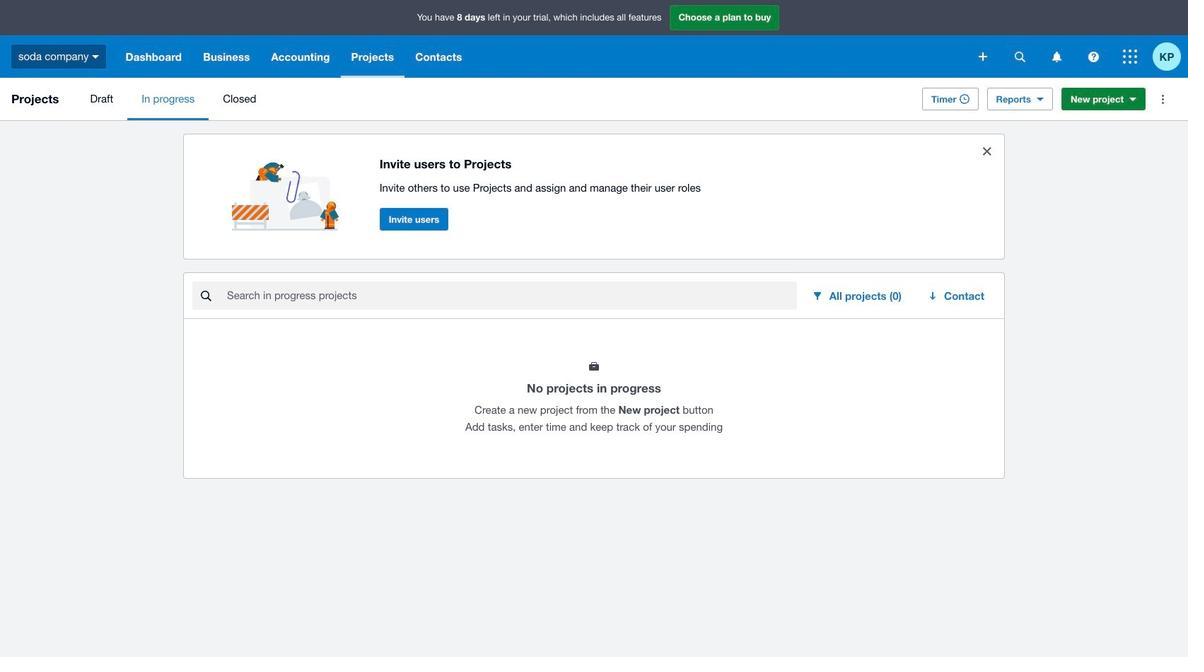 Task type: describe. For each thing, give the bounding box(es) containing it.
0 horizontal spatial svg image
[[979, 52, 988, 61]]

1 horizontal spatial svg image
[[1123, 50, 1138, 64]]

Search in progress projects search field
[[226, 282, 797, 309]]

invite users to projects image
[[232, 146, 346, 231]]



Task type: vqa. For each thing, say whether or not it's contained in the screenshot.
More options image
yes



Task type: locate. For each thing, give the bounding box(es) containing it.
banner
[[0, 0, 1188, 78]]

more options image
[[1149, 85, 1177, 113]]

svg image
[[1123, 50, 1138, 64], [979, 52, 988, 61]]

clear image
[[973, 137, 1002, 166]]

svg image
[[1015, 51, 1025, 62], [1052, 51, 1061, 62], [1088, 51, 1099, 62], [92, 55, 99, 59]]



